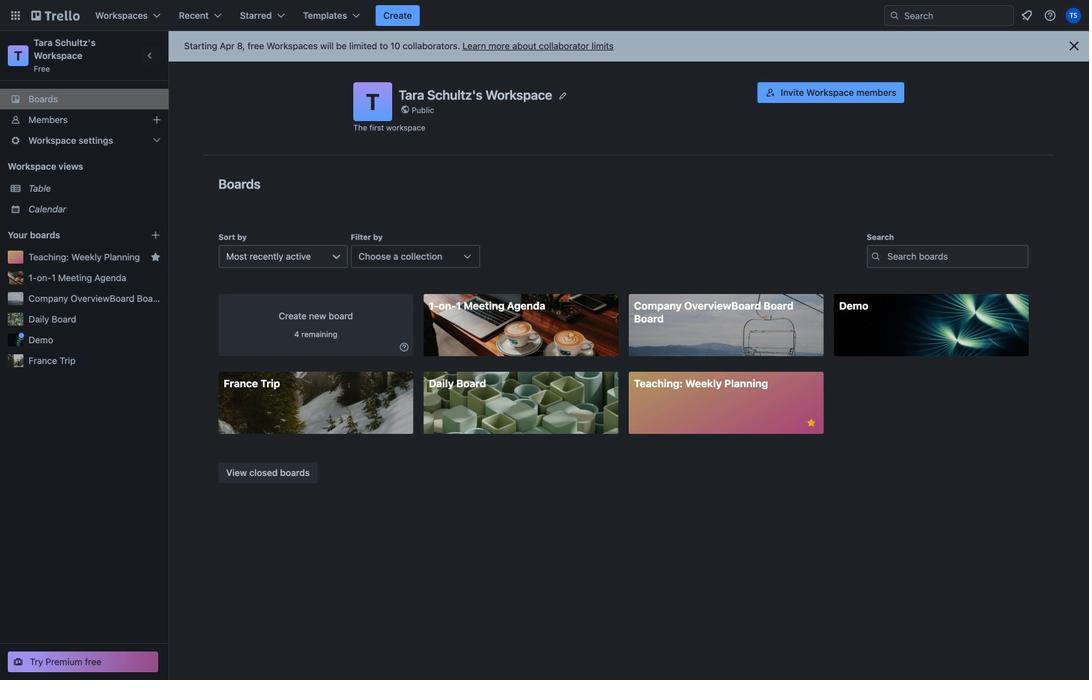 Task type: vqa. For each thing, say whether or not it's contained in the screenshot.
Search boards text field
yes



Task type: locate. For each thing, give the bounding box(es) containing it.
Search field
[[884, 5, 1014, 26]]

back to home image
[[31, 5, 80, 26]]

click to unstar this board. it will be removed from your starred list. image
[[805, 417, 817, 429]]

starred icon image
[[150, 252, 161, 263]]

open information menu image
[[1044, 9, 1057, 22]]

sm image
[[398, 341, 411, 354]]

Search boards text field
[[867, 245, 1029, 268]]



Task type: describe. For each thing, give the bounding box(es) containing it.
search image
[[889, 10, 900, 21]]

your boards with 6 items element
[[8, 228, 131, 243]]

tara schultz (taraschultz7) image
[[1066, 8, 1081, 23]]

0 notifications image
[[1019, 8, 1035, 23]]

workspace navigation collapse icon image
[[141, 47, 159, 65]]

primary element
[[0, 0, 1089, 31]]

add board image
[[150, 230, 161, 240]]



